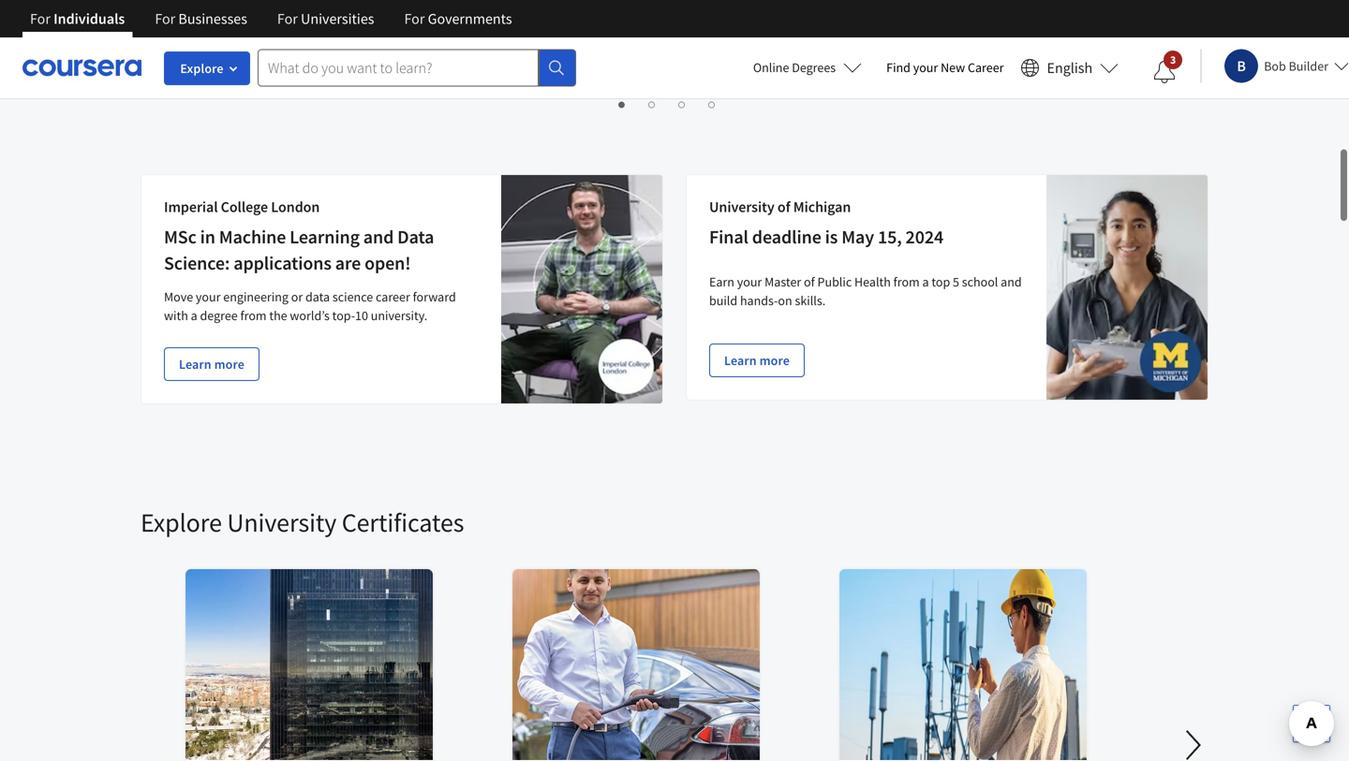 Task type: describe. For each thing, give the bounding box(es) containing it.
find your new career
[[887, 59, 1004, 76]]

english
[[1047, 59, 1093, 77]]

school
[[962, 274, 998, 290]]

career
[[376, 289, 410, 305]]

explore button
[[164, 52, 250, 85]]

university of michigan final deadline is may 15, 2024
[[709, 198, 944, 249]]

your for final deadline is may 15, 2024
[[737, 274, 762, 290]]

imperial
[[164, 198, 218, 216]]

and inside imperial college london msc in machine learning and data science: applications are open!
[[363, 225, 394, 249]]

forward
[[413, 289, 456, 305]]

from inside "move your engineering or data science career forward with a degree from the world's top-10 university."
[[240, 307, 267, 324]]

explore for explore university certificates
[[141, 506, 222, 539]]

4
[[704, 95, 712, 112]]

explore university certificates carousel element
[[141, 450, 1349, 762]]

coursera image
[[22, 53, 141, 83]]

degree
[[200, 307, 238, 324]]

for businesses
[[155, 9, 247, 28]]

for for individuals
[[30, 9, 51, 28]]

2
[[644, 95, 652, 112]]

business essentials university certificate university certificate by ie business school, image
[[186, 570, 434, 761]]

university inside the university of michigan final deadline is may 15, 2024
[[709, 198, 775, 216]]

data
[[305, 289, 330, 305]]

public
[[818, 274, 852, 290]]

next slide image
[[1171, 723, 1216, 762]]

10
[[355, 307, 368, 324]]

from inside earn your master of public health from a top 5 school and build hands-on skills.
[[894, 274, 920, 290]]

for individuals
[[30, 9, 125, 28]]

3 button
[[669, 93, 691, 114]]

final
[[709, 225, 749, 249]]

earn your master of public health from a top 5 school and build hands-on skills.
[[709, 274, 1022, 309]]

health
[[855, 274, 891, 290]]

find
[[887, 59, 911, 76]]

learn more link for msc in machine learning and data science: applications are open!
[[164, 348, 260, 381]]

imperial college london msc in machine learning and data science: applications are open!
[[164, 198, 434, 275]]

for governments
[[404, 9, 512, 28]]

1 course link from the left
[[184, 0, 435, 67]]

learning
[[290, 225, 360, 249]]

What do you want to learn? text field
[[258, 49, 539, 87]]

top
[[932, 274, 950, 290]]

college
[[221, 198, 268, 216]]

power electronics and motors for electric vehicles (evs) certificate university certificate by indian institute of technology bombay, image
[[513, 570, 761, 761]]

post graduate certificate in 5g technology and iot university certificate by iit roorkee, image
[[840, 570, 1088, 761]]

help center image
[[1301, 713, 1323, 736]]

hands-
[[740, 292, 778, 309]]

for for universities
[[277, 9, 298, 28]]

new
[[941, 59, 965, 76]]

michigan
[[793, 198, 851, 216]]

2 horizontal spatial your
[[913, 59, 938, 76]]

show notifications image
[[1154, 61, 1176, 83]]

science
[[333, 289, 373, 305]]

english button
[[1013, 37, 1127, 98]]

with
[[164, 307, 188, 324]]

3 inside dropdown button
[[1170, 52, 1176, 67]]

master
[[765, 274, 801, 290]]

university.
[[371, 307, 428, 324]]

the
[[269, 307, 287, 324]]

1 button
[[609, 93, 631, 114]]

learn for msc in machine learning and data science: applications are open!
[[179, 356, 212, 373]]

b
[[1237, 57, 1246, 75]]

data
[[397, 225, 434, 249]]

for universities
[[277, 9, 374, 28]]

in
[[200, 225, 215, 249]]

for for governments
[[404, 9, 425, 28]]

build
[[709, 292, 738, 309]]



Task type: vqa. For each thing, say whether or not it's contained in the screenshot.
deadline on the top right
yes



Task type: locate. For each thing, give the bounding box(es) containing it.
1
[[614, 95, 622, 112]]

1 horizontal spatial 3
[[1170, 52, 1176, 67]]

your right find
[[913, 59, 938, 76]]

0 horizontal spatial and
[[363, 225, 394, 249]]

1 horizontal spatial your
[[737, 274, 762, 290]]

of inside the university of michigan final deadline is may 15, 2024
[[778, 198, 791, 216]]

2 horizontal spatial course
[[855, 33, 893, 50]]

bob builder
[[1264, 58, 1329, 74]]

banner navigation
[[15, 0, 527, 37]]

your for msc in machine learning and data science: applications are open!
[[196, 289, 221, 305]]

for left businesses
[[155, 9, 175, 28]]

builder
[[1289, 58, 1329, 74]]

2 for from the left
[[155, 9, 175, 28]]

learn more for msc in machine learning and data science: applications are open!
[[179, 356, 245, 373]]

science:
[[164, 252, 230, 275]]

your up degree
[[196, 289, 221, 305]]

3 left b
[[1170, 52, 1176, 67]]

and
[[363, 225, 394, 249], [1001, 274, 1022, 290]]

15,
[[878, 225, 902, 249]]

earn
[[709, 274, 735, 290]]

world's
[[290, 307, 330, 324]]

learn more link for final deadline is may 15, 2024
[[709, 344, 805, 378]]

3 course from the left
[[855, 33, 893, 50]]

1 horizontal spatial learn
[[724, 352, 757, 369]]

businesses
[[178, 9, 247, 28]]

explore
[[180, 60, 224, 77], [141, 506, 222, 539]]

0 horizontal spatial learn more link
[[164, 348, 260, 381]]

0 horizontal spatial 3
[[674, 95, 682, 112]]

online
[[753, 59, 789, 76]]

learn more link down degree
[[164, 348, 260, 381]]

are
[[335, 252, 361, 275]]

msc in machine learning and data science: applications are open! link
[[164, 225, 434, 275]]

2024
[[906, 225, 944, 249]]

may
[[842, 225, 874, 249]]

3 course link from the left
[[838, 0, 1089, 67]]

degrees
[[792, 59, 836, 76]]

a right with
[[191, 307, 197, 324]]

0 vertical spatial university
[[709, 198, 775, 216]]

0 horizontal spatial course
[[201, 33, 239, 50]]

5
[[953, 274, 960, 290]]

a inside "move your engineering or data science career forward with a degree from the world's top-10 university."
[[191, 307, 197, 324]]

1 horizontal spatial learn more
[[724, 352, 790, 369]]

1 vertical spatial from
[[240, 307, 267, 324]]

0 horizontal spatial university
[[227, 506, 337, 539]]

more
[[760, 352, 790, 369], [214, 356, 245, 373]]

more down on
[[760, 352, 790, 369]]

final deadline is may 15, 2024 link
[[709, 225, 944, 249]]

for
[[30, 9, 51, 28], [155, 9, 175, 28], [277, 9, 298, 28], [404, 9, 425, 28]]

your up hands- in the right top of the page
[[737, 274, 762, 290]]

0 horizontal spatial your
[[196, 289, 221, 305]]

and right school
[[1001, 274, 1022, 290]]

for left individuals
[[30, 9, 51, 28]]

skills.
[[795, 292, 826, 309]]

online degrees
[[753, 59, 836, 76]]

0 horizontal spatial learn more
[[179, 356, 245, 373]]

1 vertical spatial 3
[[674, 95, 682, 112]]

2 course link from the left
[[511, 0, 762, 67]]

london
[[271, 198, 320, 216]]

explore university certificates
[[141, 506, 464, 539]]

explore inside dropdown button
[[180, 60, 224, 77]]

more down degree
[[214, 356, 245, 373]]

1 horizontal spatial from
[[894, 274, 920, 290]]

1 vertical spatial of
[[804, 274, 815, 290]]

your
[[913, 59, 938, 76], [737, 274, 762, 290], [196, 289, 221, 305]]

and inside earn your master of public health from a top 5 school and build hands-on skills.
[[1001, 274, 1022, 290]]

bob
[[1264, 58, 1286, 74]]

your inside "move your engineering or data science career forward with a degree from the world's top-10 university."
[[196, 289, 221, 305]]

0 horizontal spatial learn
[[179, 356, 212, 373]]

from down engineering
[[240, 307, 267, 324]]

certificates
[[342, 506, 464, 539]]

learn for final deadline is may 15, 2024
[[724, 352, 757, 369]]

explore for explore
[[180, 60, 224, 77]]

of inside earn your master of public health from a top 5 school and build hands-on skills.
[[804, 274, 815, 290]]

list containing 1
[[187, 92, 1148, 114]]

for for businesses
[[155, 9, 175, 28]]

individuals
[[54, 9, 125, 28]]

from right "health" at the top right of the page
[[894, 274, 920, 290]]

msc
[[164, 225, 197, 249]]

a
[[923, 274, 929, 290], [191, 307, 197, 324]]

online degrees button
[[738, 47, 877, 88]]

1 horizontal spatial and
[[1001, 274, 1022, 290]]

1 horizontal spatial learn more link
[[709, 344, 805, 378]]

your inside earn your master of public health from a top 5 school and build hands-on skills.
[[737, 274, 762, 290]]

more for deadline
[[760, 352, 790, 369]]

1 horizontal spatial university
[[709, 198, 775, 216]]

course
[[201, 33, 239, 50], [528, 33, 566, 50], [855, 33, 893, 50]]

3 right '2' button
[[674, 95, 682, 112]]

learn down build
[[724, 352, 757, 369]]

1 horizontal spatial more
[[760, 352, 790, 369]]

1 vertical spatial a
[[191, 307, 197, 324]]

0 vertical spatial a
[[923, 274, 929, 290]]

for left universities
[[277, 9, 298, 28]]

learn more for final deadline is may 15, 2024
[[724, 352, 790, 369]]

0 horizontal spatial a
[[191, 307, 197, 324]]

None search field
[[258, 49, 576, 87]]

1 for from the left
[[30, 9, 51, 28]]

1 horizontal spatial of
[[804, 274, 815, 290]]

or
[[291, 289, 303, 305]]

1 horizontal spatial course
[[528, 33, 566, 50]]

1 horizontal spatial course link
[[511, 0, 762, 67]]

find your new career link
[[877, 56, 1013, 80]]

4 button
[[699, 93, 721, 114]]

of up deadline
[[778, 198, 791, 216]]

1 vertical spatial explore
[[141, 506, 222, 539]]

is
[[825, 225, 838, 249]]

3 button
[[1139, 50, 1191, 95]]

top-
[[332, 307, 355, 324]]

of up skills.
[[804, 274, 815, 290]]

a left top
[[923, 274, 929, 290]]

career
[[968, 59, 1004, 76]]

learn more down hands- in the right top of the page
[[724, 352, 790, 369]]

move
[[164, 289, 193, 305]]

0 vertical spatial from
[[894, 274, 920, 290]]

0 vertical spatial explore
[[180, 60, 224, 77]]

0 horizontal spatial of
[[778, 198, 791, 216]]

of
[[778, 198, 791, 216], [804, 274, 815, 290]]

2 button
[[639, 93, 661, 114]]

learn more down degree
[[179, 356, 245, 373]]

2 course from the left
[[528, 33, 566, 50]]

0 horizontal spatial more
[[214, 356, 245, 373]]

2 horizontal spatial course link
[[838, 0, 1089, 67]]

open!
[[365, 252, 411, 275]]

more for in
[[214, 356, 245, 373]]

a inside earn your master of public health from a top 5 school and build hands-on skills.
[[923, 274, 929, 290]]

on
[[778, 292, 792, 309]]

0 vertical spatial 3
[[1170, 52, 1176, 67]]

and up open!
[[363, 225, 394, 249]]

0 vertical spatial of
[[778, 198, 791, 216]]

1 vertical spatial and
[[1001, 274, 1022, 290]]

from
[[894, 274, 920, 290], [240, 307, 267, 324]]

3 for from the left
[[277, 9, 298, 28]]

0 horizontal spatial from
[[240, 307, 267, 324]]

deadline
[[752, 225, 822, 249]]

4 for from the left
[[404, 9, 425, 28]]

1 vertical spatial university
[[227, 506, 337, 539]]

move your engineering or data science career forward with a degree from the world's top-10 university.
[[164, 289, 456, 324]]

for up what do you want to learn? text box
[[404, 9, 425, 28]]

3
[[1170, 52, 1176, 67], [674, 95, 682, 112]]

list
[[187, 92, 1148, 114]]

governments
[[428, 9, 512, 28]]

universities
[[301, 9, 374, 28]]

learn more
[[724, 352, 790, 369], [179, 356, 245, 373]]

learn more link down hands- in the right top of the page
[[709, 344, 805, 378]]

machine
[[219, 225, 286, 249]]

learn
[[724, 352, 757, 369], [179, 356, 212, 373]]

3 inside button
[[674, 95, 682, 112]]

1 course from the left
[[201, 33, 239, 50]]

university
[[709, 198, 775, 216], [227, 506, 337, 539]]

applications
[[234, 252, 332, 275]]

learn down with
[[179, 356, 212, 373]]

engineering
[[223, 289, 289, 305]]

0 horizontal spatial course link
[[184, 0, 435, 67]]

course link
[[184, 0, 435, 67], [511, 0, 762, 67], [838, 0, 1089, 67]]

learn more link
[[709, 344, 805, 378], [164, 348, 260, 381]]

1 horizontal spatial a
[[923, 274, 929, 290]]

0 vertical spatial and
[[363, 225, 394, 249]]



